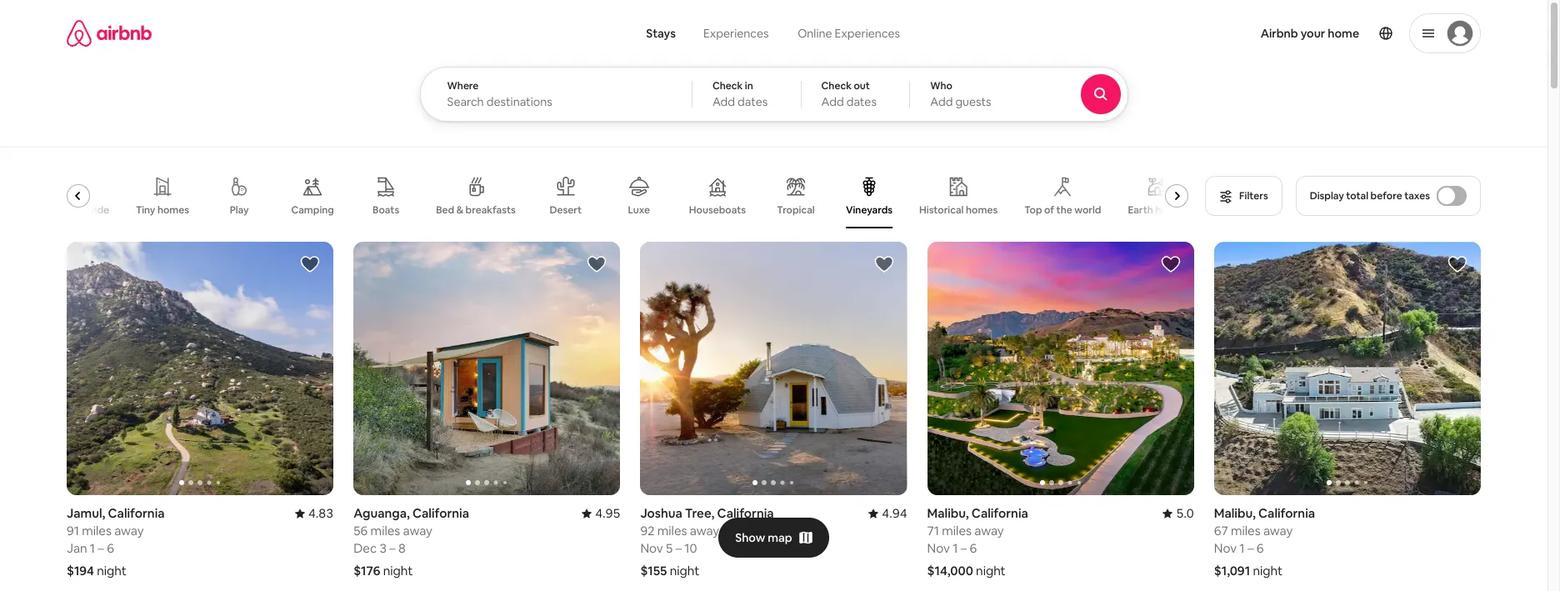 Task type: vqa. For each thing, say whether or not it's contained in the screenshot.
4.83 out of 5 average rating image at left bottom
yes



Task type: describe. For each thing, give the bounding box(es) containing it.
top
[[1025, 203, 1043, 217]]

5.0 out of 5 average rating image
[[1164, 505, 1195, 521]]

8
[[399, 540, 406, 556]]

of
[[1045, 203, 1055, 217]]

the
[[1057, 203, 1073, 217]]

away inside malibu, california 67 miles away nov 1 – 6 $1,091 night
[[1264, 523, 1294, 539]]

display
[[1310, 189, 1345, 203]]

homes for historical homes
[[966, 203, 998, 217]]

away inside joshua tree, california 92 miles away nov 5 – 10 $155 night
[[690, 523, 720, 539]]

show map
[[736, 530, 793, 545]]

taxes
[[1405, 189, 1431, 203]]

3
[[380, 540, 387, 556]]

experiences inside 'button'
[[704, 26, 769, 41]]

check for check out add dates
[[822, 79, 852, 93]]

homes for earth homes
[[1156, 203, 1188, 217]]

add to wishlist: malibu, california image for 67 miles away
[[1448, 254, 1468, 274]]

$14,000
[[928, 563, 974, 579]]

what can we help you find? tab list
[[633, 17, 783, 50]]

show
[[736, 530, 766, 545]]

4.95
[[595, 505, 621, 521]]

camping
[[291, 203, 334, 217]]

malibu, california 71 miles away nov 1 – 6 $14,000 night
[[928, 505, 1029, 579]]

67
[[1215, 523, 1229, 539]]

earth homes
[[1129, 203, 1188, 217]]

guests
[[956, 94, 992, 109]]

airbnb
[[1261, 26, 1299, 41]]

– inside malibu, california 67 miles away nov 1 – 6 $1,091 night
[[1248, 540, 1254, 556]]

– for jan 1 – 6
[[98, 540, 104, 556]]

miles for dec 3 – 8
[[371, 523, 400, 539]]

in
[[745, 79, 754, 93]]

group containing houseboats
[[51, 163, 1196, 228]]

nov inside joshua tree, california 92 miles away nov 5 – 10 $155 night
[[641, 540, 663, 556]]

– for dec 3 – 8
[[390, 540, 396, 556]]

play
[[230, 203, 249, 217]]

check for check in add dates
[[713, 79, 743, 93]]

who add guests
[[931, 79, 992, 109]]

total
[[1347, 189, 1369, 203]]

aguanga,
[[354, 505, 410, 521]]

group for malibu, california 71 miles away nov 1 – 6 $14,000 night
[[928, 242, 1195, 495]]

boats
[[373, 203, 400, 217]]

10
[[685, 540, 698, 556]]

california for 56 miles away
[[413, 505, 469, 521]]

display total before taxes
[[1310, 189, 1431, 203]]

world
[[1075, 203, 1102, 217]]

add for check out add dates
[[822, 94, 844, 109]]

– inside joshua tree, california 92 miles away nov 5 – 10 $155 night
[[676, 540, 682, 556]]

stays
[[646, 26, 676, 41]]

jan
[[67, 540, 87, 556]]

4.83 out of 5 average rating image
[[295, 505, 334, 521]]

historical
[[920, 203, 964, 217]]

airbnb your home
[[1261, 26, 1360, 41]]

homes for tiny homes
[[158, 203, 189, 217]]

experiences button
[[689, 17, 783, 50]]

joshua
[[641, 505, 683, 521]]

profile element
[[941, 0, 1482, 67]]

away for 56 miles away
[[403, 523, 433, 539]]

miles inside malibu, california 67 miles away nov 1 – 6 $1,091 night
[[1232, 523, 1261, 539]]

night inside joshua tree, california 92 miles away nov 5 – 10 $155 night
[[670, 563, 700, 579]]

92
[[641, 523, 655, 539]]

add for check in add dates
[[713, 94, 735, 109]]

airbnb your home link
[[1251, 16, 1370, 51]]

nov for 67
[[1215, 540, 1237, 556]]

california inside malibu, california 67 miles away nov 1 – 6 $1,091 night
[[1259, 505, 1316, 521]]

filters button
[[1206, 176, 1283, 216]]

top of the world
[[1025, 203, 1102, 217]]

$194
[[67, 563, 94, 579]]

none search field containing stays
[[420, 0, 1174, 122]]

desert
[[550, 203, 582, 217]]

countryside
[[51, 203, 109, 217]]

tree,
[[685, 505, 715, 521]]

5.0
[[1177, 505, 1195, 521]]



Task type: locate. For each thing, give the bounding box(es) containing it.
malibu, for 67
[[1215, 505, 1256, 521]]

night inside jamul, california 91 miles away jan 1 – 6 $194 night
[[97, 563, 127, 579]]

– inside aguanga, california 56 miles away dec 3 – 8 $176 night
[[390, 540, 396, 556]]

miles up 5
[[658, 523, 687, 539]]

1 add from the left
[[713, 94, 735, 109]]

0 horizontal spatial dates
[[738, 94, 768, 109]]

1
[[90, 540, 95, 556], [953, 540, 958, 556], [1240, 540, 1245, 556]]

california for 91 miles away
[[108, 505, 165, 521]]

4 miles from the left
[[942, 523, 972, 539]]

malibu, california 67 miles away nov 1 – 6 $1,091 night
[[1215, 505, 1316, 579]]

jamul,
[[67, 505, 105, 521]]

night down 8
[[383, 563, 413, 579]]

away
[[114, 523, 144, 539], [403, 523, 433, 539], [690, 523, 720, 539], [975, 523, 1004, 539], [1264, 523, 1294, 539]]

5 night from the left
[[1254, 563, 1283, 579]]

1 horizontal spatial add to wishlist: malibu, california image
[[1448, 254, 1468, 274]]

$155
[[641, 563, 667, 579]]

dates inside check out add dates
[[847, 94, 877, 109]]

bed
[[436, 203, 455, 217]]

malibu, up 67
[[1215, 505, 1256, 521]]

4 away from the left
[[975, 523, 1004, 539]]

dates down out
[[847, 94, 877, 109]]

56
[[354, 523, 368, 539]]

6
[[107, 540, 114, 556], [970, 540, 977, 556], [1257, 540, 1264, 556]]

1 6 from the left
[[107, 540, 114, 556]]

miles down jamul,
[[82, 523, 112, 539]]

2 miles from the left
[[371, 523, 400, 539]]

california inside malibu, california 71 miles away nov 1 – 6 $14,000 night
[[972, 505, 1029, 521]]

breakfasts
[[466, 203, 516, 217]]

None search field
[[420, 0, 1174, 122]]

2 horizontal spatial 6
[[1257, 540, 1264, 556]]

1 inside malibu, california 67 miles away nov 1 – 6 $1,091 night
[[1240, 540, 1245, 556]]

add down experiences 'button'
[[713, 94, 735, 109]]

1 miles from the left
[[82, 523, 112, 539]]

night inside malibu, california 67 miles away nov 1 – 6 $1,091 night
[[1254, 563, 1283, 579]]

vineyards
[[846, 203, 893, 217]]

night for nov 1 – 6
[[976, 563, 1006, 579]]

0 horizontal spatial add to wishlist: malibu, california image
[[1161, 254, 1181, 274]]

2 6 from the left
[[970, 540, 977, 556]]

out
[[854, 79, 870, 93]]

check left in
[[713, 79, 743, 93]]

nov inside malibu, california 71 miles away nov 1 – 6 $14,000 night
[[928, 540, 950, 556]]

0 horizontal spatial 6
[[107, 540, 114, 556]]

6 inside malibu, california 71 miles away nov 1 – 6 $14,000 night
[[970, 540, 977, 556]]

who
[[931, 79, 953, 93]]

2 add to wishlist: malibu, california image from the left
[[1448, 254, 1468, 274]]

away inside aguanga, california 56 miles away dec 3 – 8 $176 night
[[403, 523, 433, 539]]

night for dec 3 – 8
[[383, 563, 413, 579]]

5
[[666, 540, 673, 556]]

miles inside jamul, california 91 miles away jan 1 – 6 $194 night
[[82, 523, 112, 539]]

2 experiences from the left
[[835, 26, 901, 41]]

miles for jan 1 – 6
[[82, 523, 112, 539]]

1 up "$14,000"
[[953, 540, 958, 556]]

tiny homes
[[136, 203, 189, 217]]

1 for $194
[[90, 540, 95, 556]]

1 horizontal spatial nov
[[928, 540, 950, 556]]

1 horizontal spatial 6
[[970, 540, 977, 556]]

california for 71 miles away
[[972, 505, 1029, 521]]

2 california from the left
[[413, 505, 469, 521]]

before
[[1371, 189, 1403, 203]]

2 away from the left
[[403, 523, 433, 539]]

away right 67
[[1264, 523, 1294, 539]]

3 away from the left
[[690, 523, 720, 539]]

– inside malibu, california 71 miles away nov 1 – 6 $14,000 night
[[961, 540, 967, 556]]

1 horizontal spatial check
[[822, 79, 852, 93]]

dates for check in add dates
[[738, 94, 768, 109]]

experiences up in
[[704, 26, 769, 41]]

5 away from the left
[[1264, 523, 1294, 539]]

bed & breakfasts
[[436, 203, 516, 217]]

home
[[1328, 26, 1360, 41]]

check out add dates
[[822, 79, 877, 109]]

2 dates from the left
[[847, 94, 877, 109]]

1 horizontal spatial homes
[[966, 203, 998, 217]]

3 – from the left
[[676, 540, 682, 556]]

homes right tiny
[[158, 203, 189, 217]]

dates
[[738, 94, 768, 109], [847, 94, 877, 109]]

check inside check in add dates
[[713, 79, 743, 93]]

nov inside malibu, california 67 miles away nov 1 – 6 $1,091 night
[[1215, 540, 1237, 556]]

show map button
[[719, 518, 829, 558]]

2 horizontal spatial add
[[931, 94, 953, 109]]

– up "$14,000"
[[961, 540, 967, 556]]

1 malibu, from the left
[[928, 505, 969, 521]]

1 check from the left
[[713, 79, 743, 93]]

1 california from the left
[[108, 505, 165, 521]]

3 1 from the left
[[1240, 540, 1245, 556]]

add inside check in add dates
[[713, 94, 735, 109]]

malibu, inside malibu, california 67 miles away nov 1 – 6 $1,091 night
[[1215, 505, 1256, 521]]

away for 71 miles away
[[975, 523, 1004, 539]]

night right "$14,000"
[[976, 563, 1006, 579]]

add to wishlist: aguanga, california image
[[587, 254, 607, 274]]

away right 71
[[975, 523, 1004, 539]]

Where field
[[447, 94, 665, 109]]

map
[[768, 530, 793, 545]]

1 inside malibu, california 71 miles away nov 1 – 6 $14,000 night
[[953, 540, 958, 556]]

1 add to wishlist: malibu, california image from the left
[[1161, 254, 1181, 274]]

2 add from the left
[[822, 94, 844, 109]]

night right '$1,091'
[[1254, 563, 1283, 579]]

0 horizontal spatial check
[[713, 79, 743, 93]]

group for aguanga, california 56 miles away dec 3 – 8 $176 night
[[354, 242, 621, 495]]

1 nov from the left
[[641, 540, 663, 556]]

night inside aguanga, california 56 miles away dec 3 – 8 $176 night
[[383, 563, 413, 579]]

4 california from the left
[[972, 505, 1029, 521]]

where
[[447, 79, 479, 93]]

miles inside malibu, california 71 miles away nov 1 – 6 $14,000 night
[[942, 523, 972, 539]]

4 night from the left
[[976, 563, 1006, 579]]

away up 8
[[403, 523, 433, 539]]

0 horizontal spatial 1
[[90, 540, 95, 556]]

joshua tree, california 92 miles away nov 5 – 10 $155 night
[[641, 505, 774, 579]]

0 horizontal spatial experiences
[[704, 26, 769, 41]]

california inside jamul, california 91 miles away jan 1 – 6 $194 night
[[108, 505, 165, 521]]

1 1 from the left
[[90, 540, 95, 556]]

check left out
[[822, 79, 852, 93]]

nov down 71
[[928, 540, 950, 556]]

jamul, california 91 miles away jan 1 – 6 $194 night
[[67, 505, 165, 579]]

$176
[[354, 563, 381, 579]]

miles right 71
[[942, 523, 972, 539]]

5 california from the left
[[1259, 505, 1316, 521]]

6 inside malibu, california 67 miles away nov 1 – 6 $1,091 night
[[1257, 540, 1264, 556]]

miles up 3
[[371, 523, 400, 539]]

california
[[108, 505, 165, 521], [413, 505, 469, 521], [718, 505, 774, 521], [972, 505, 1029, 521], [1259, 505, 1316, 521]]

2 malibu, from the left
[[1215, 505, 1256, 521]]

your
[[1301, 26, 1326, 41]]

6 for nov 1 – 6
[[970, 540, 977, 556]]

aguanga, california 56 miles away dec 3 – 8 $176 night
[[354, 505, 469, 579]]

2 nov from the left
[[928, 540, 950, 556]]

1 for $14,000
[[953, 540, 958, 556]]

5 miles from the left
[[1232, 523, 1261, 539]]

dates inside check in add dates
[[738, 94, 768, 109]]

online experiences
[[798, 26, 901, 41]]

2 horizontal spatial nov
[[1215, 540, 1237, 556]]

homes right historical at the right top
[[966, 203, 998, 217]]

add to wishlist: joshua tree, california image
[[874, 254, 894, 274]]

3 california from the left
[[718, 505, 774, 521]]

luxe
[[628, 203, 650, 217]]

4 – from the left
[[961, 540, 967, 556]]

– right 5
[[676, 540, 682, 556]]

night for jan 1 – 6
[[97, 563, 127, 579]]

1 dates from the left
[[738, 94, 768, 109]]

group for jamul, california 91 miles away jan 1 – 6 $194 night
[[67, 242, 334, 495]]

tropical
[[777, 203, 815, 217]]

2 horizontal spatial 1
[[1240, 540, 1245, 556]]

5 – from the left
[[1248, 540, 1254, 556]]

1 away from the left
[[114, 523, 144, 539]]

1 horizontal spatial malibu,
[[1215, 505, 1256, 521]]

malibu, for 71
[[928, 505, 969, 521]]

add inside who add guests
[[931, 94, 953, 109]]

2 check from the left
[[822, 79, 852, 93]]

stays button
[[633, 17, 689, 50]]

california inside joshua tree, california 92 miles away nov 5 – 10 $155 night
[[718, 505, 774, 521]]

– inside jamul, california 91 miles away jan 1 – 6 $194 night
[[98, 540, 104, 556]]

2 horizontal spatial homes
[[1156, 203, 1188, 217]]

historical homes
[[920, 203, 998, 217]]

add to wishlist: malibu, california image for 71 miles away
[[1161, 254, 1181, 274]]

– up '$1,091'
[[1248, 540, 1254, 556]]

malibu, inside malibu, california 71 miles away nov 1 – 6 $14,000 night
[[928, 505, 969, 521]]

tiny
[[136, 203, 155, 217]]

0 horizontal spatial nov
[[641, 540, 663, 556]]

miles for nov 1 – 6
[[942, 523, 972, 539]]

stays tab panel
[[420, 67, 1174, 122]]

add down who
[[931, 94, 953, 109]]

online
[[798, 26, 833, 41]]

0 horizontal spatial add
[[713, 94, 735, 109]]

4.95 out of 5 average rating image
[[582, 505, 621, 521]]

– right jan
[[98, 540, 104, 556]]

california inside aguanga, california 56 miles away dec 3 – 8 $176 night
[[413, 505, 469, 521]]

dates for check out add dates
[[847, 94, 877, 109]]

malibu,
[[928, 505, 969, 521], [1215, 505, 1256, 521]]

2 night from the left
[[383, 563, 413, 579]]

check
[[713, 79, 743, 93], [822, 79, 852, 93]]

add inside check out add dates
[[822, 94, 844, 109]]

nov left 5
[[641, 540, 663, 556]]

1 up '$1,091'
[[1240, 540, 1245, 556]]

1 inside jamul, california 91 miles away jan 1 – 6 $194 night
[[90, 540, 95, 556]]

away right 91
[[114, 523, 144, 539]]

–
[[98, 540, 104, 556], [390, 540, 396, 556], [676, 540, 682, 556], [961, 540, 967, 556], [1248, 540, 1254, 556]]

4.94 out of 5 average rating image
[[869, 505, 908, 521]]

3 nov from the left
[[1215, 540, 1237, 556]]

miles right 67
[[1232, 523, 1261, 539]]

1 horizontal spatial dates
[[847, 94, 877, 109]]

online experiences link
[[783, 17, 915, 50]]

– right 3
[[390, 540, 396, 556]]

1 horizontal spatial experiences
[[835, 26, 901, 41]]

dates down in
[[738, 94, 768, 109]]

miles inside aguanga, california 56 miles away dec 3 – 8 $176 night
[[371, 523, 400, 539]]

check in add dates
[[713, 79, 768, 109]]

houseboats
[[689, 203, 746, 217]]

add down online experiences
[[822, 94, 844, 109]]

1 horizontal spatial add
[[822, 94, 844, 109]]

2 1 from the left
[[953, 540, 958, 556]]

malibu, up 71
[[928, 505, 969, 521]]

experiences
[[704, 26, 769, 41], [835, 26, 901, 41]]

nov for 71
[[928, 540, 950, 556]]

filters
[[1240, 189, 1269, 203]]

0 horizontal spatial malibu,
[[928, 505, 969, 521]]

night right $194
[[97, 563, 127, 579]]

4.94
[[882, 505, 908, 521]]

6 for jan 1 – 6
[[107, 540, 114, 556]]

add
[[713, 94, 735, 109], [822, 94, 844, 109], [931, 94, 953, 109]]

&
[[457, 203, 464, 217]]

3 night from the left
[[670, 563, 700, 579]]

71
[[928, 523, 940, 539]]

experiences right 'online' at the right top of the page
[[835, 26, 901, 41]]

– for nov 1 – 6
[[961, 540, 967, 556]]

group for joshua tree, california 92 miles away nov 5 – 10 $155 night
[[641, 242, 908, 495]]

91
[[67, 523, 79, 539]]

nov
[[641, 540, 663, 556], [928, 540, 950, 556], [1215, 540, 1237, 556]]

$1,091
[[1215, 563, 1251, 579]]

1 – from the left
[[98, 540, 104, 556]]

away inside jamul, california 91 miles away jan 1 – 6 $194 night
[[114, 523, 144, 539]]

4.83
[[308, 505, 334, 521]]

nov down 67
[[1215, 540, 1237, 556]]

1 horizontal spatial 1
[[953, 540, 958, 556]]

6 inside jamul, california 91 miles away jan 1 – 6 $194 night
[[107, 540, 114, 556]]

dec
[[354, 540, 377, 556]]

group
[[51, 163, 1196, 228], [67, 242, 334, 495], [354, 242, 621, 495], [641, 242, 908, 495], [928, 242, 1195, 495], [1215, 242, 1482, 495]]

2 – from the left
[[390, 540, 396, 556]]

add to wishlist: malibu, california image
[[1161, 254, 1181, 274], [1448, 254, 1468, 274]]

miles inside joshua tree, california 92 miles away nov 5 – 10 $155 night
[[658, 523, 687, 539]]

away for 91 miles away
[[114, 523, 144, 539]]

night inside malibu, california 71 miles away nov 1 – 6 $14,000 night
[[976, 563, 1006, 579]]

1 right jan
[[90, 540, 95, 556]]

display total before taxes button
[[1296, 176, 1482, 216]]

0 horizontal spatial homes
[[158, 203, 189, 217]]

night
[[97, 563, 127, 579], [383, 563, 413, 579], [670, 563, 700, 579], [976, 563, 1006, 579], [1254, 563, 1283, 579]]

miles
[[82, 523, 112, 539], [371, 523, 400, 539], [658, 523, 687, 539], [942, 523, 972, 539], [1232, 523, 1261, 539]]

homes
[[966, 203, 998, 217], [158, 203, 189, 217], [1156, 203, 1188, 217]]

1 night from the left
[[97, 563, 127, 579]]

1 experiences from the left
[[704, 26, 769, 41]]

earth
[[1129, 203, 1154, 217]]

3 miles from the left
[[658, 523, 687, 539]]

away inside malibu, california 71 miles away nov 1 – 6 $14,000 night
[[975, 523, 1004, 539]]

check inside check out add dates
[[822, 79, 852, 93]]

away down tree, at bottom left
[[690, 523, 720, 539]]

3 6 from the left
[[1257, 540, 1264, 556]]

night down 10
[[670, 563, 700, 579]]

3 add from the left
[[931, 94, 953, 109]]

homes right earth
[[1156, 203, 1188, 217]]

add to wishlist: jamul, california image
[[300, 254, 320, 274]]



